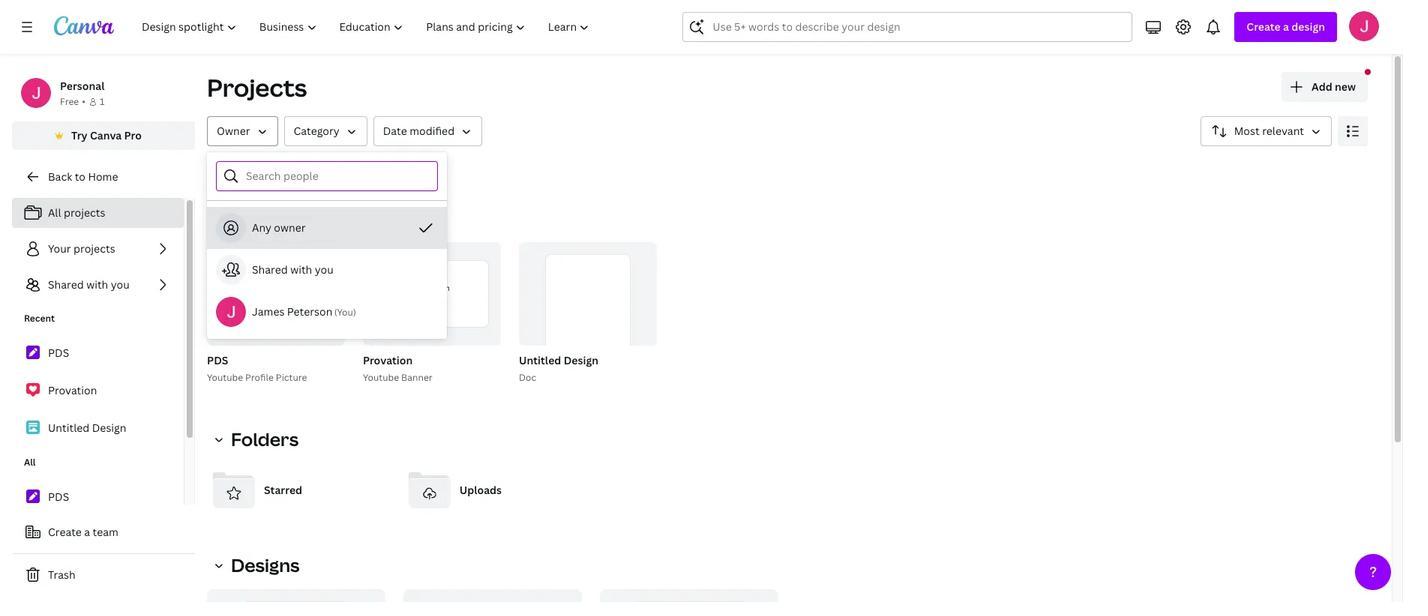 Task type: locate. For each thing, give the bounding box(es) containing it.
with up james peterson ( you )
[[290, 262, 312, 277]]

shared with you button
[[207, 249, 447, 291]]

1 vertical spatial create
[[48, 525, 82, 539]]

0 horizontal spatial create
[[48, 525, 82, 539]]

0 horizontal spatial recent
[[24, 312, 55, 325]]

folders
[[262, 165, 301, 179], [231, 427, 299, 451]]

list box
[[207, 207, 447, 333]]

provation link
[[12, 375, 184, 406]]

1 horizontal spatial with
[[290, 262, 312, 277]]

projects
[[64, 205, 105, 220], [74, 241, 115, 256]]

back
[[48, 169, 72, 184]]

1 vertical spatial you
[[111, 277, 130, 292]]

0 vertical spatial all
[[213, 165, 227, 179]]

a inside button
[[84, 525, 90, 539]]

0 vertical spatial recent
[[207, 205, 270, 230]]

personal
[[60, 79, 105, 93]]

you inside button
[[315, 262, 334, 277]]

untitled
[[519, 353, 561, 367], [48, 421, 89, 435]]

a left team
[[84, 525, 90, 539]]

recent
[[207, 205, 270, 230], [24, 312, 55, 325]]

0 vertical spatial design
[[564, 353, 598, 367]]

create left design
[[1247, 19, 1281, 34]]

Search people search field
[[246, 162, 428, 190]]

projects for your projects
[[74, 241, 115, 256]]

0 horizontal spatial shared
[[48, 277, 84, 292]]

untitled design link
[[12, 412, 184, 444]]

untitled for untitled design doc
[[519, 353, 561, 367]]

2 vertical spatial all
[[24, 456, 36, 469]]

1 horizontal spatial shared
[[252, 262, 288, 277]]

untitled up doc
[[519, 353, 561, 367]]

team
[[93, 525, 118, 539]]

pds
[[48, 346, 69, 360], [207, 353, 228, 367], [48, 490, 69, 504]]

list
[[12, 198, 184, 300], [12, 337, 184, 444]]

projects
[[207, 71, 307, 103]]

2 youtube from the left
[[363, 371, 399, 384]]

try
[[71, 128, 87, 142]]

1 horizontal spatial create
[[1247, 19, 1281, 34]]

1 vertical spatial shared
[[48, 277, 84, 292]]

folders down category on the left top of page
[[262, 165, 301, 179]]

provation
[[363, 353, 413, 367], [48, 383, 97, 397]]

trash link
[[12, 560, 195, 590]]

a inside dropdown button
[[1283, 19, 1289, 34]]

1 vertical spatial design
[[92, 421, 126, 435]]

starred
[[264, 483, 302, 497]]

)
[[353, 306, 356, 319]]

all button
[[207, 158, 232, 187]]

0 vertical spatial untitled
[[519, 353, 561, 367]]

untitled inside untitled design link
[[48, 421, 89, 435]]

you
[[337, 306, 353, 319]]

0 vertical spatial a
[[1283, 19, 1289, 34]]

design inside untitled design doc
[[564, 353, 598, 367]]

your projects
[[48, 241, 115, 256]]

with for shared with you link
[[86, 277, 108, 292]]

uploads
[[459, 483, 502, 497]]

2 horizontal spatial all
[[213, 165, 227, 179]]

most
[[1234, 124, 1260, 138]]

shared inside button
[[252, 262, 288, 277]]

1 horizontal spatial provation
[[363, 353, 413, 367]]

0 horizontal spatial with
[[86, 277, 108, 292]]

0 vertical spatial you
[[315, 262, 334, 277]]

projects down back to home
[[64, 205, 105, 220]]

1 youtube from the left
[[207, 371, 243, 384]]

owner
[[217, 124, 250, 138]]

shared with you down your projects
[[48, 277, 130, 292]]

date modified
[[383, 124, 455, 138]]

new
[[1335, 79, 1356, 94]]

1 vertical spatial untitled
[[48, 421, 89, 435]]

provation youtube banner
[[363, 353, 433, 384]]

all
[[213, 165, 227, 179], [48, 205, 61, 220], [24, 456, 36, 469]]

provation up banner
[[363, 353, 413, 367]]

0 vertical spatial create
[[1247, 19, 1281, 34]]

james peterson option
[[207, 291, 447, 333]]

0 horizontal spatial all
[[24, 456, 36, 469]]

any owner option
[[207, 207, 447, 249]]

1 horizontal spatial all
[[48, 205, 61, 220]]

1 list from the top
[[12, 198, 184, 300]]

any owner button
[[207, 207, 447, 249]]

create a team button
[[12, 517, 195, 547]]

date
[[383, 124, 407, 138]]

None search field
[[683, 12, 1133, 42]]

1 vertical spatial projects
[[74, 241, 115, 256]]

2 pds link from the top
[[12, 481, 184, 513]]

doc
[[519, 371, 536, 384]]

canva
[[90, 128, 122, 142]]

0 horizontal spatial youtube
[[207, 371, 243, 384]]

youtube inside pds youtube profile picture
[[207, 371, 243, 384]]

with inside button
[[290, 262, 312, 277]]

starred link
[[207, 463, 390, 517]]

1 horizontal spatial untitled
[[519, 353, 561, 367]]

a left design
[[1283, 19, 1289, 34]]

list containing all projects
[[12, 198, 184, 300]]

pds link
[[12, 337, 184, 369], [12, 481, 184, 513]]

create
[[1247, 19, 1281, 34], [48, 525, 82, 539]]

1 horizontal spatial youtube
[[363, 371, 399, 384]]

untitled design doc
[[519, 353, 598, 384]]

projects inside your projects link
[[74, 241, 115, 256]]

your
[[48, 241, 71, 256]]

shared
[[252, 262, 288, 277], [48, 277, 84, 292]]

1 vertical spatial provation
[[48, 383, 97, 397]]

0 vertical spatial provation
[[363, 353, 413, 367]]

•
[[82, 95, 85, 108]]

0 horizontal spatial shared with you
[[48, 277, 130, 292]]

free •
[[60, 95, 85, 108]]

1 vertical spatial all
[[48, 205, 61, 220]]

with down your projects link
[[86, 277, 108, 292]]

a
[[1283, 19, 1289, 34], [84, 525, 90, 539]]

uploads link
[[402, 463, 586, 517]]

2 list from the top
[[12, 337, 184, 444]]

most relevant
[[1234, 124, 1304, 138]]

1 vertical spatial shared with you
[[48, 277, 130, 292]]

Owner button
[[207, 116, 278, 146]]

1 horizontal spatial design
[[564, 353, 598, 367]]

folders inside dropdown button
[[231, 427, 299, 451]]

0 vertical spatial shared
[[252, 262, 288, 277]]

shared up james
[[252, 262, 288, 277]]

0 horizontal spatial design
[[92, 421, 126, 435]]

you down your projects link
[[111, 277, 130, 292]]

youtube for provation
[[363, 371, 399, 384]]

all inside button
[[213, 165, 227, 179]]

with
[[290, 262, 312, 277], [86, 277, 108, 292]]

projects inside all projects link
[[64, 205, 105, 220]]

any owner
[[252, 220, 306, 235]]

0 horizontal spatial you
[[111, 277, 130, 292]]

shared for shared with you button
[[252, 262, 288, 277]]

folders up starred
[[231, 427, 299, 451]]

create left team
[[48, 525, 82, 539]]

you for shared with you link
[[111, 277, 130, 292]]

pds link up create a team button
[[12, 481, 184, 513]]

1 vertical spatial with
[[86, 277, 108, 292]]

shared with you down owner
[[252, 262, 334, 277]]

pds inside pds youtube profile picture
[[207, 353, 228, 367]]

design
[[564, 353, 598, 367], [92, 421, 126, 435]]

projects right the your
[[74, 241, 115, 256]]

0 vertical spatial with
[[290, 262, 312, 277]]

relevant
[[1262, 124, 1304, 138]]

youtube
[[207, 371, 243, 384], [363, 371, 399, 384]]

1 vertical spatial list
[[12, 337, 184, 444]]

create inside button
[[48, 525, 82, 539]]

1 vertical spatial a
[[84, 525, 90, 539]]

all projects link
[[12, 198, 184, 228]]

youtube for pds
[[207, 371, 243, 384]]

top level navigation element
[[132, 12, 602, 42]]

provation for provation
[[48, 383, 97, 397]]

1 horizontal spatial you
[[315, 262, 334, 277]]

pds youtube profile picture
[[207, 353, 307, 384]]

create inside dropdown button
[[1247, 19, 1281, 34]]

0 vertical spatial pds link
[[12, 337, 184, 369]]

youtube inside provation youtube banner
[[363, 371, 399, 384]]

0 vertical spatial projects
[[64, 205, 105, 220]]

back to home
[[48, 169, 118, 184]]

1 vertical spatial folders
[[231, 427, 299, 451]]

pds link up provation link at left
[[12, 337, 184, 369]]

Category button
[[284, 116, 367, 146]]

add new button
[[1282, 72, 1368, 102]]

design for untitled design
[[92, 421, 126, 435]]

you down any owner option
[[315, 262, 334, 277]]

0 vertical spatial shared with you
[[252, 262, 334, 277]]

1 horizontal spatial shared with you
[[252, 262, 334, 277]]

projects for all projects
[[64, 205, 105, 220]]

designs button
[[207, 550, 309, 580]]

recent down shared with you link
[[24, 312, 55, 325]]

provation up untitled design
[[48, 383, 97, 397]]

1 vertical spatial recent
[[24, 312, 55, 325]]

untitled down provation link at left
[[48, 421, 89, 435]]

0 horizontal spatial provation
[[48, 383, 97, 397]]

recent down 'all' button
[[207, 205, 270, 230]]

0 vertical spatial list
[[12, 198, 184, 300]]

1 horizontal spatial a
[[1283, 19, 1289, 34]]

0 horizontal spatial untitled
[[48, 421, 89, 435]]

Date modified button
[[373, 116, 482, 146]]

0 horizontal spatial a
[[84, 525, 90, 539]]

provation inside provation youtube banner
[[363, 353, 413, 367]]

shared with you
[[252, 262, 334, 277], [48, 277, 130, 292]]

youtube down pds button
[[207, 371, 243, 384]]

untitled inside untitled design doc
[[519, 353, 561, 367]]

add
[[1312, 79, 1332, 94]]

youtube down provation button
[[363, 371, 399, 384]]

shared down the your
[[48, 277, 84, 292]]

1 vertical spatial pds link
[[12, 481, 184, 513]]

you
[[315, 262, 334, 277], [111, 277, 130, 292]]

shared with you inside button
[[252, 262, 334, 277]]

0 vertical spatial folders
[[262, 165, 301, 179]]



Task type: vqa. For each thing, say whether or not it's contained in the screenshot.
Untitled in The Untitled Design Doc
yes



Task type: describe. For each thing, give the bounding box(es) containing it.
all projects
[[48, 205, 105, 220]]

all for 'all' button
[[213, 165, 227, 179]]

modified
[[410, 124, 455, 138]]

untitled design button
[[519, 352, 598, 370]]

designs
[[231, 553, 300, 577]]

you for shared with you button
[[315, 262, 334, 277]]

category
[[294, 124, 339, 138]]

provation button
[[363, 352, 413, 370]]

folders button
[[207, 424, 308, 454]]

shared with you for shared with you link
[[48, 277, 130, 292]]

design for untitled design doc
[[564, 353, 598, 367]]

to
[[75, 169, 85, 184]]

james peterson ( you )
[[252, 304, 356, 319]]

add new
[[1312, 79, 1356, 94]]

create a design button
[[1235, 12, 1337, 42]]

james peterson image
[[1349, 11, 1379, 41]]

profile
[[245, 371, 274, 384]]

create for create a design
[[1247, 19, 1281, 34]]

all for all projects
[[48, 205, 61, 220]]

back to home link
[[12, 162, 195, 192]]

list containing pds
[[12, 337, 184, 444]]

banner
[[401, 371, 433, 384]]

james
[[252, 304, 285, 319]]

untitled for untitled design
[[48, 421, 89, 435]]

create a team
[[48, 525, 118, 539]]

create a design
[[1247, 19, 1325, 34]]

pds button
[[207, 352, 228, 370]]

Search search field
[[713, 13, 1103, 41]]

folders button
[[256, 158, 307, 187]]

folders inside button
[[262, 165, 301, 179]]

1 pds link from the top
[[12, 337, 184, 369]]

design
[[1292, 19, 1325, 34]]

pro
[[124, 128, 142, 142]]

home
[[88, 169, 118, 184]]

shared with you option
[[207, 249, 447, 291]]

try canva pro
[[71, 128, 142, 142]]

shared with you for shared with you button
[[252, 262, 334, 277]]

owner
[[274, 220, 306, 235]]

try canva pro button
[[12, 121, 195, 150]]

with for shared with you button
[[290, 262, 312, 277]]

a for design
[[1283, 19, 1289, 34]]

trash
[[48, 568, 75, 582]]

1
[[100, 95, 104, 108]]

create for create a team
[[48, 525, 82, 539]]

(
[[334, 306, 337, 319]]

a for team
[[84, 525, 90, 539]]

provation for provation youtube banner
[[363, 353, 413, 367]]

shared with you link
[[12, 270, 184, 300]]

Sort by button
[[1200, 116, 1332, 146]]

picture
[[276, 371, 307, 384]]

any
[[252, 220, 271, 235]]

peterson
[[287, 304, 333, 319]]

free
[[60, 95, 79, 108]]

untitled design
[[48, 421, 126, 435]]

1 horizontal spatial recent
[[207, 205, 270, 230]]

shared for shared with you link
[[48, 277, 84, 292]]

your projects link
[[12, 234, 184, 264]]

list box containing any owner
[[207, 207, 447, 333]]



